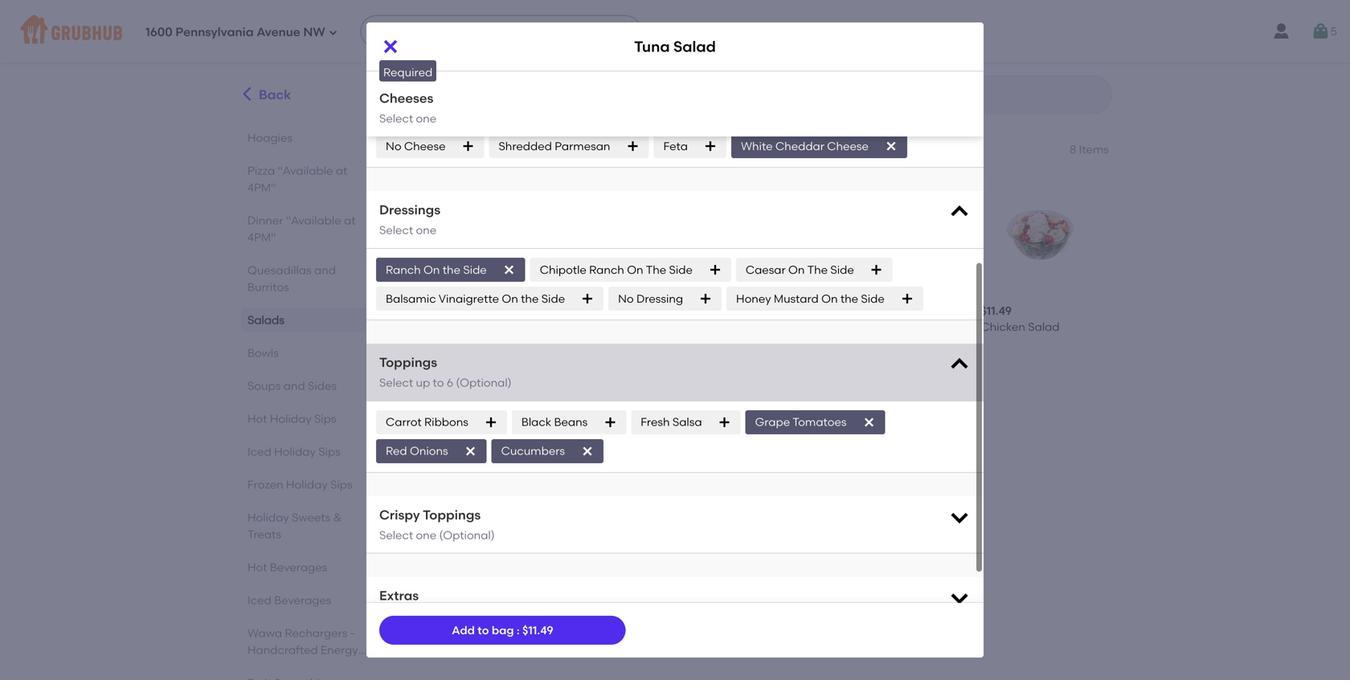 Task type: locate. For each thing, give the bounding box(es) containing it.
3 select from the top
[[379, 224, 413, 237]]

side for honey mustard on the side
[[861, 292, 885, 306]]

hot for hot holiday sips
[[248, 412, 267, 426]]

side down chipotle
[[541, 292, 565, 306]]

"available down pizza "available at 4pm" tab
[[286, 214, 341, 227]]

1 horizontal spatial cheese
[[827, 139, 869, 153]]

1 vertical spatial tuna
[[429, 548, 456, 562]]

1 horizontal spatial no
[[618, 292, 634, 306]]

holiday down the hot holiday sips
[[274, 445, 316, 459]]

the up southwest
[[840, 292, 858, 306]]

$11.49 inside $11.49 breaded chicken caesar
[[705, 304, 736, 318]]

svg image for white cheddar cheese
[[885, 140, 898, 153]]

select left up
[[379, 376, 413, 390]]

1 ranch from the left
[[386, 263, 421, 277]]

4pm" down dinner
[[248, 231, 276, 244]]

svg image for chipotle ranch on the side
[[709, 264, 722, 276]]

on for balsamic vinaigrette on the side
[[502, 292, 518, 306]]

the up vinaigrette
[[443, 263, 460, 277]]

frozen holiday sips tab
[[248, 477, 372, 493]]

caret left icon image
[[239, 86, 256, 103]]

side up the dressing
[[669, 263, 693, 277]]

select down dressings
[[379, 224, 413, 237]]

salad inside button
[[786, 548, 817, 562]]

salsa
[[673, 416, 702, 429]]

select inside crispy toppings select one (optional)
[[379, 529, 413, 542]]

(optional) right 6
[[456, 376, 512, 390]]

1 horizontal spatial ranch
[[589, 263, 624, 277]]

one up no cheese
[[416, 112, 436, 125]]

breaded for $11.49
[[705, 320, 752, 334]]

cheese right 'cheddar'
[[827, 139, 869, 153]]

no for no dressing
[[618, 292, 634, 306]]

no down chipotle ranch on the side
[[618, 292, 634, 306]]

1 vertical spatial toppings
[[423, 507, 481, 523]]

(optional) inside toppings select up to 6 (optional)
[[456, 376, 512, 390]]

no up dressings
[[386, 139, 401, 153]]

holiday up treats
[[248, 511, 289, 525]]

cheeses select one down required
[[379, 90, 436, 125]]

frozen holiday sips
[[248, 478, 352, 492]]

"available
[[278, 164, 333, 178], [286, 214, 341, 227]]

(optional) down tuna salad image
[[439, 529, 495, 542]]

1 vertical spatial beverages
[[274, 594, 331, 608]]

ranch on the side
[[386, 263, 487, 277]]

4pm" down pizza
[[248, 181, 276, 194]]

1 one from the top
[[416, 100, 436, 114]]

side
[[463, 263, 487, 277], [669, 263, 693, 277], [830, 263, 854, 277], [541, 292, 565, 306], [861, 292, 885, 306]]

4 one from the top
[[416, 529, 436, 542]]

5 select from the top
[[379, 529, 413, 542]]

side up honey mustard on the side
[[830, 263, 854, 277]]

8 items
[[1070, 143, 1109, 156]]

caesar up honey
[[746, 263, 786, 277]]

sips
[[314, 412, 336, 426], [318, 445, 341, 459], [330, 478, 352, 492]]

cheeses down required
[[379, 90, 433, 106]]

3 breaded from the left
[[902, 320, 949, 334]]

1 vertical spatial sips
[[318, 445, 341, 459]]

2 select from the top
[[379, 112, 413, 125]]

toppings up the '$11.49 tuna salad'
[[423, 507, 481, 523]]

main navigation navigation
[[0, 0, 1350, 63]]

svg image for grape tomatoes
[[863, 416, 876, 429]]

1 vertical spatial (optional)
[[439, 529, 495, 542]]

4 select from the top
[[379, 376, 413, 390]]

0 vertical spatial hot
[[248, 412, 267, 426]]

quesadillas and burritos tab
[[248, 262, 372, 296]]

holiday
[[270, 412, 312, 426], [274, 445, 316, 459], [286, 478, 328, 492], [248, 511, 289, 525]]

$11.49 for $11.49 chicken salad
[[981, 304, 1012, 318]]

crispy
[[379, 507, 420, 523]]

1 cheese from the left
[[404, 139, 446, 153]]

0 vertical spatial beverages
[[270, 561, 327, 575]]

cheeses select one up no cheese
[[379, 79, 436, 114]]

caesar
[[746, 263, 786, 277], [705, 337, 745, 350]]

1 horizontal spatial tuna
[[634, 38, 670, 55]]

0 horizontal spatial salads
[[248, 313, 284, 327]]

salads down burritos
[[248, 313, 284, 327]]

bowls
[[248, 346, 279, 360]]

4pm" inside pizza "available at 4pm"
[[248, 181, 276, 194]]

pizza "available at 4pm" tab
[[248, 162, 372, 196]]

and left sides
[[283, 379, 305, 393]]

0 vertical spatial toppings
[[379, 355, 437, 370]]

1 breaded from the left
[[567, 320, 614, 334]]

0 horizontal spatial breaded
[[567, 320, 614, 334]]

1 vertical spatial caesar
[[705, 337, 745, 350]]

0 horizontal spatial no
[[386, 139, 401, 153]]

salads
[[429, 137, 487, 158], [248, 313, 284, 327]]

no cheese
[[386, 139, 446, 153]]

and down dinner "available at 4pm" tab
[[314, 264, 336, 277]]

tab
[[248, 675, 372, 681]]

select inside toppings select up to 6 (optional)
[[379, 376, 413, 390]]

"available inside 'dinner "available at 4pm"'
[[286, 214, 341, 227]]

add
[[452, 624, 475, 638]]

dressings
[[379, 202, 440, 218]]

0 vertical spatial and
[[314, 264, 336, 277]]

svg image for feta
[[704, 140, 717, 153]]

1 vertical spatial iced
[[248, 594, 271, 608]]

at down pizza "available at 4pm" tab
[[344, 214, 356, 227]]

svg image for ranch on the side
[[503, 264, 516, 276]]

1 vertical spatial hot
[[248, 561, 267, 575]]

salad inside the '$11.49 tuna salad'
[[459, 548, 490, 562]]

ranch right chipotle
[[589, 263, 624, 277]]

select down crispy
[[379, 529, 413, 542]]

sips for hot holiday sips
[[314, 412, 336, 426]]

0 horizontal spatial tuna
[[429, 548, 456, 562]]

the up the dressing
[[646, 263, 666, 277]]

chicken salad image
[[981, 175, 1099, 294]]

sips inside hot holiday sips tab
[[314, 412, 336, 426]]

to left 6
[[433, 376, 444, 390]]

0 horizontal spatial to
[[433, 376, 444, 390]]

drinks
[[248, 661, 281, 674]]

tomatoes
[[793, 416, 847, 429]]

tuna salad image
[[429, 403, 548, 522]]

cheeseburger salad image
[[705, 403, 824, 522]]

black beans
[[521, 416, 588, 429]]

breaded for $11.79
[[567, 320, 614, 334]]

holiday for hot
[[270, 412, 312, 426]]

"available inside pizza "available at 4pm"
[[278, 164, 333, 178]]

2 cheese from the left
[[827, 139, 869, 153]]

tuna
[[634, 38, 670, 55], [429, 548, 456, 562]]

sips up &
[[330, 478, 352, 492]]

0 vertical spatial salads
[[429, 137, 487, 158]]

on up no dressing
[[627, 263, 643, 277]]

hot inside hot holiday sips tab
[[248, 412, 267, 426]]

iced holiday sips
[[248, 445, 341, 459]]

holiday sweets & treats tab
[[248, 509, 372, 543]]

cheese up dressings
[[404, 139, 446, 153]]

the left $11.79
[[521, 292, 539, 306]]

red
[[386, 445, 407, 458]]

and inside 'quesadillas and burritos'
[[314, 264, 336, 277]]

svg image inside the 5 button
[[1311, 22, 1331, 41]]

one down crispy
[[416, 529, 436, 542]]

one down dressings
[[416, 224, 436, 237]]

beverages down the hot beverages tab
[[274, 594, 331, 608]]

toppings
[[379, 355, 437, 370], [423, 507, 481, 523]]

cheeseburger salad button
[[698, 397, 830, 570]]

beverages up iced beverages
[[270, 561, 327, 575]]

0 vertical spatial no
[[386, 139, 401, 153]]

$11.49 for $11.49 southwest breaded chicken
[[843, 304, 874, 318]]

vinaigrette
[[439, 292, 499, 306]]

breaded
[[567, 320, 614, 334], [705, 320, 752, 334], [902, 320, 949, 334]]

$11.49 inside the '$11.49 tuna salad'
[[429, 532, 460, 546]]

"available for dinner
[[286, 214, 341, 227]]

1 cheeses select one from the top
[[379, 79, 436, 114]]

2 horizontal spatial breaded
[[902, 320, 949, 334]]

$11.49 inside the $11.49 chicken salad
[[981, 304, 1012, 318]]

2 breaded from the left
[[705, 320, 752, 334]]

1 horizontal spatial the
[[521, 292, 539, 306]]

holiday inside hot holiday sips tab
[[270, 412, 312, 426]]

salads left shredded
[[429, 137, 487, 158]]

breaded right southwest
[[902, 320, 949, 334]]

hoagies
[[248, 131, 293, 145]]

svg image for balsamic vinaigrette on the side
[[581, 292, 594, 305]]

sips inside iced holiday sips tab
[[318, 445, 341, 459]]

4pm"
[[248, 181, 276, 194], [248, 231, 276, 244]]

fresh salsa
[[641, 416, 702, 429]]

dinner "available at 4pm"
[[248, 214, 356, 244]]

and for quesadillas
[[314, 264, 336, 277]]

1 horizontal spatial the
[[807, 263, 828, 277]]

2 cheeses from the top
[[379, 90, 433, 106]]

0 horizontal spatial cheese
[[404, 139, 446, 153]]

chicken inside the $11.49 chicken salad
[[981, 320, 1025, 334]]

holiday inside iced holiday sips tab
[[274, 445, 316, 459]]

2 vertical spatial sips
[[330, 478, 352, 492]]

1 vertical spatial no
[[618, 292, 634, 306]]

ranch
[[386, 263, 421, 277], [589, 263, 624, 277]]

iced beverages
[[248, 594, 331, 608]]

sips up frozen holiday sips tab
[[318, 445, 341, 459]]

$11.49 inside $11.49 southwest breaded chicken
[[843, 304, 874, 318]]

at down hoagies "tab"
[[336, 164, 347, 178]]

0 vertical spatial to
[[433, 376, 444, 390]]

and
[[314, 264, 336, 277], [283, 379, 305, 393]]

0 vertical spatial (optional)
[[456, 376, 512, 390]]

svg image for extras
[[948, 587, 971, 610]]

iced inside iced holiday sips tab
[[248, 445, 271, 459]]

0 vertical spatial iced
[[248, 445, 271, 459]]

2 hot from the top
[[248, 561, 267, 575]]

hot
[[248, 412, 267, 426], [248, 561, 267, 575]]

iced for iced beverages
[[248, 594, 271, 608]]

side up southwest
[[861, 292, 885, 306]]

2 horizontal spatial the
[[840, 292, 858, 306]]

0 vertical spatial "available
[[278, 164, 333, 178]]

1 vertical spatial to
[[478, 624, 489, 638]]

0 vertical spatial caesar
[[746, 263, 786, 277]]

svg image for no dressing
[[699, 292, 712, 305]]

(optional)
[[456, 376, 512, 390], [439, 529, 495, 542]]

svg image
[[458, 16, 471, 29], [560, 16, 573, 29], [1311, 22, 1331, 41], [328, 28, 338, 37], [462, 140, 475, 153], [704, 140, 717, 153], [948, 201, 971, 224], [503, 264, 516, 276], [709, 264, 722, 276], [870, 264, 883, 276], [948, 354, 971, 376], [484, 416, 497, 429], [604, 416, 617, 429], [718, 416, 731, 429], [863, 416, 876, 429], [464, 445, 477, 458], [948, 587, 971, 610]]

select up no cheese
[[379, 112, 413, 125]]

on right mustard
[[821, 292, 838, 306]]

custom image
[[429, 175, 548, 294]]

breaded down $11.79
[[567, 320, 614, 334]]

2 one from the top
[[416, 112, 436, 125]]

sips for frozen holiday sips
[[330, 478, 352, 492]]

iced up wawa
[[248, 594, 271, 608]]

0 vertical spatial sips
[[314, 412, 336, 426]]

0 vertical spatial at
[[336, 164, 347, 178]]

1 vertical spatial 4pm"
[[248, 231, 276, 244]]

0 vertical spatial 4pm"
[[248, 181, 276, 194]]

the up honey mustard on the side
[[807, 263, 828, 277]]

(contains
[[283, 661, 337, 674]]

1 horizontal spatial to
[[478, 624, 489, 638]]

8
[[1070, 143, 1076, 156]]

toppings select up to 6 (optional)
[[379, 355, 512, 390]]

1 hot from the top
[[248, 412, 267, 426]]

cheeses select one
[[379, 79, 436, 114], [379, 90, 436, 125]]

caesar down honey
[[705, 337, 745, 350]]

sides
[[308, 379, 337, 393]]

$11.49
[[705, 304, 736, 318], [843, 304, 874, 318], [981, 304, 1012, 318], [429, 532, 460, 546], [522, 624, 553, 638]]

0 horizontal spatial and
[[283, 379, 305, 393]]

0 horizontal spatial ranch
[[386, 263, 421, 277]]

sips inside frozen holiday sips tab
[[330, 478, 352, 492]]

at inside pizza "available at 4pm"
[[336, 164, 347, 178]]

svg image
[[381, 37, 400, 56], [626, 140, 639, 153], [885, 140, 898, 153], [581, 292, 594, 305], [699, 292, 712, 305], [901, 292, 914, 305], [581, 445, 594, 458], [948, 506, 971, 529]]

at inside 'dinner "available at 4pm"'
[[344, 214, 356, 227]]

1 horizontal spatial breaded
[[705, 320, 752, 334]]

breaded inside $11.49 breaded chicken caesar
[[705, 320, 752, 334]]

&
[[333, 511, 342, 525]]

holiday down iced holiday sips tab
[[286, 478, 328, 492]]

"available down hoagies "tab"
[[278, 164, 333, 178]]

chicken inside $11.49 southwest breaded chicken
[[843, 337, 887, 350]]

breaded chicken blt image
[[567, 175, 686, 294]]

iced up the frozen
[[248, 445, 271, 459]]

0 horizontal spatial the
[[646, 263, 666, 277]]

chicken
[[617, 320, 661, 334], [755, 320, 799, 334], [981, 320, 1025, 334], [843, 337, 887, 350]]

breaded down honey
[[705, 320, 752, 334]]

extras
[[379, 588, 419, 604]]

and for soups
[[283, 379, 305, 393]]

one
[[416, 100, 436, 114], [416, 112, 436, 125], [416, 224, 436, 237], [416, 529, 436, 542]]

hot down treats
[[248, 561, 267, 575]]

cheeses up no cheese
[[379, 79, 433, 94]]

add to bag : $11.49
[[452, 624, 553, 638]]

1 vertical spatial "available
[[286, 214, 341, 227]]

3 one from the top
[[416, 224, 436, 237]]

2 iced from the top
[[248, 594, 271, 608]]

svg image for honey mustard on the side
[[901, 292, 914, 305]]

sips for iced holiday sips
[[318, 445, 341, 459]]

svg image for caesar on the side
[[870, 264, 883, 276]]

holiday down soups and sides
[[270, 412, 312, 426]]

6
[[447, 376, 453, 390]]

one down required
[[416, 100, 436, 114]]

ribbons
[[424, 416, 468, 429]]

4pm" for pizza "available at 4pm"
[[248, 181, 276, 194]]

energy
[[321, 644, 358, 657]]

salad inside the $11.49 chicken salad
[[1028, 320, 1060, 334]]

soups and sides
[[248, 379, 337, 393]]

1 horizontal spatial and
[[314, 264, 336, 277]]

hot for hot beverages
[[248, 561, 267, 575]]

no
[[386, 139, 401, 153], [618, 292, 634, 306]]

the
[[443, 263, 460, 277], [521, 292, 539, 306], [840, 292, 858, 306]]

cheese
[[404, 139, 446, 153], [827, 139, 869, 153]]

1 vertical spatial salads
[[248, 313, 284, 327]]

breaded inside $11.79 breaded chicken blt
[[567, 320, 614, 334]]

pizza "available at 4pm"
[[248, 164, 347, 194]]

hot inside tab
[[248, 561, 267, 575]]

svg image for black beans
[[604, 416, 617, 429]]

hot beverages
[[248, 561, 327, 575]]

holiday inside frozen holiday sips tab
[[286, 478, 328, 492]]

honey
[[736, 292, 771, 306]]

to left bag
[[478, 624, 489, 638]]

caesar on the side
[[746, 263, 854, 277]]

1 4pm" from the top
[[248, 181, 276, 194]]

:
[[517, 624, 520, 638]]

toppings up up
[[379, 355, 437, 370]]

$11.49 for $11.49 breaded chicken caesar
[[705, 304, 736, 318]]

+
[[457, 304, 463, 318]]

on right vinaigrette
[[502, 292, 518, 306]]

iced inside iced beverages tab
[[248, 594, 271, 608]]

1 horizontal spatial salads
[[429, 137, 487, 158]]

hot down 'soups'
[[248, 412, 267, 426]]

and inside tab
[[283, 379, 305, 393]]

select down required
[[379, 100, 413, 114]]

1 iced from the top
[[248, 445, 271, 459]]

the for balsamic
[[521, 292, 539, 306]]

bowls tab
[[248, 345, 372, 362]]

iced for iced holiday sips
[[248, 445, 271, 459]]

4pm" inside 'dinner "available at 4pm"'
[[248, 231, 276, 244]]

select
[[379, 100, 413, 114], [379, 112, 413, 125], [379, 224, 413, 237], [379, 376, 413, 390], [379, 529, 413, 542]]

at for pizza "available at 4pm"
[[336, 164, 347, 178]]

toppings inside crispy toppings select one (optional)
[[423, 507, 481, 523]]

cheeseburger salad
[[705, 548, 817, 562]]

2 4pm" from the top
[[248, 231, 276, 244]]

svg image for no cheese
[[462, 140, 475, 153]]

chicken inside $11.79 breaded chicken blt
[[617, 320, 661, 334]]

1 vertical spatial and
[[283, 379, 305, 393]]

on up 'balsamic'
[[424, 263, 440, 277]]

sips down sides
[[314, 412, 336, 426]]

ranch up 'balsamic'
[[386, 263, 421, 277]]

1 vertical spatial at
[[344, 214, 356, 227]]



Task type: vqa. For each thing, say whether or not it's contained in the screenshot.
middle Breaded
yes



Task type: describe. For each thing, give the bounding box(es) containing it.
garden button
[[561, 397, 692, 570]]

tuna salad
[[634, 38, 716, 55]]

required
[[383, 65, 433, 79]]

dinner "available at 4pm" tab
[[248, 212, 372, 246]]

iced beverages tab
[[248, 592, 372, 609]]

$11.49 southwest breaded chicken
[[843, 304, 949, 350]]

wawa rechargers - handcrafted energy drinks (contains caffeine) tab
[[248, 625, 372, 681]]

romaine
[[495, 16, 544, 29]]

soups and sides tab
[[248, 378, 372, 395]]

custom
[[429, 320, 472, 334]]

handcrafted
[[248, 644, 318, 657]]

burritos
[[248, 280, 289, 294]]

-
[[350, 627, 355, 640]]

breaded inside $11.49 southwest breaded chicken
[[902, 320, 949, 334]]

wawa rechargers - handcrafted energy drinks (contains caffeine)
[[248, 627, 358, 681]]

carrot
[[386, 416, 422, 429]]

iced holiday sips tab
[[248, 444, 372, 460]]

rechargers
[[285, 627, 347, 640]]

on for honey mustard on the side
[[821, 292, 838, 306]]

back
[[259, 87, 291, 103]]

holiday for iced
[[274, 445, 316, 459]]

garden
[[567, 548, 609, 562]]

salads inside tab
[[248, 313, 284, 327]]

side for chipotle ranch on the side
[[669, 263, 693, 277]]

svg image for red onions
[[464, 445, 477, 458]]

sweets
[[292, 511, 330, 525]]

breaded chicken caesar image
[[705, 175, 824, 294]]

beverages for iced beverages
[[274, 594, 331, 608]]

pizza
[[248, 164, 275, 178]]

nw
[[303, 25, 325, 39]]

(optional) inside crispy toppings select one (optional)
[[439, 529, 495, 542]]

balsamic vinaigrette on the side
[[386, 292, 565, 306]]

balsamic
[[386, 292, 436, 306]]

1 cheeses from the top
[[379, 79, 433, 94]]

svg image for spring mix
[[458, 16, 471, 29]]

crispy toppings select one (optional)
[[379, 507, 495, 542]]

hot holiday sips
[[248, 412, 336, 426]]

hot beverages tab
[[248, 559, 372, 576]]

carrot ribbons
[[386, 416, 468, 429]]

feta
[[663, 139, 688, 153]]

side for balsamic vinaigrette on the side
[[541, 292, 565, 306]]

svg image for shredded parmesan
[[626, 140, 639, 153]]

spring mix
[[386, 16, 442, 29]]

black
[[521, 416, 551, 429]]

dressing
[[636, 292, 683, 306]]

grape tomatoes
[[755, 416, 847, 429]]

garden image
[[567, 403, 686, 522]]

quesadillas and burritos
[[248, 264, 336, 294]]

2 ranch from the left
[[589, 263, 624, 277]]

salads tab
[[248, 312, 372, 329]]

1600
[[145, 25, 173, 39]]

tuna inside the '$11.49 tuna salad'
[[429, 548, 456, 562]]

2 cheeses select one from the top
[[379, 90, 436, 125]]

svg image for 1600 pennsylvania avenue nw
[[328, 28, 338, 37]]

parmesan
[[555, 139, 610, 153]]

beans
[[554, 416, 588, 429]]

treats
[[248, 528, 281, 542]]

svg image for cucumbers
[[581, 445, 594, 458]]

shredded
[[499, 139, 552, 153]]

5 button
[[1311, 17, 1337, 46]]

no for no cheese
[[386, 139, 401, 153]]

holiday for frozen
[[286, 478, 328, 492]]

dinner
[[248, 214, 283, 227]]

pennsylvania
[[175, 25, 254, 39]]

side up balsamic vinaigrette on the side
[[463, 263, 487, 277]]

no dressing
[[618, 292, 683, 306]]

honey mustard on the side
[[736, 292, 885, 306]]

select inside dressings select one
[[379, 224, 413, 237]]

shredded parmesan
[[499, 139, 610, 153]]

svg image for carrot ribbons
[[484, 416, 497, 429]]

items
[[1079, 143, 1109, 156]]

5
[[1331, 24, 1337, 38]]

red onions
[[386, 445, 448, 458]]

$11.49 for $11.49 tuna salad
[[429, 532, 460, 546]]

0 horizontal spatial the
[[443, 263, 460, 277]]

1 select from the top
[[379, 100, 413, 114]]

caesar inside $11.49 breaded chicken caesar
[[705, 337, 745, 350]]

one inside dressings select one
[[416, 224, 436, 237]]

$11.49 tuna salad
[[429, 532, 490, 562]]

on up mustard
[[788, 263, 805, 277]]

4pm" for dinner "available at 4pm"
[[248, 231, 276, 244]]

fresh
[[641, 416, 670, 429]]

$11.79
[[567, 304, 597, 318]]

$9.79
[[429, 304, 457, 318]]

cheeseburger
[[705, 548, 783, 562]]

2 the from the left
[[807, 263, 828, 277]]

holiday inside holiday sweets & treats
[[248, 511, 289, 525]]

the for honey
[[840, 292, 858, 306]]

one inside crispy toppings select one (optional)
[[416, 529, 436, 542]]

southwest
[[843, 320, 900, 334]]

svg image for romaine
[[560, 16, 573, 29]]

cheddar
[[775, 139, 824, 153]]

chicken inside $11.49 breaded chicken caesar
[[755, 320, 799, 334]]

blt
[[664, 320, 683, 334]]

$9.79 + custom
[[429, 304, 472, 334]]

$11.79 breaded chicken blt
[[567, 304, 683, 334]]

southwest breaded chicken image
[[843, 175, 961, 294]]

beverages for hot beverages
[[270, 561, 327, 575]]

quesadillas
[[248, 264, 312, 277]]

to inside toppings select up to 6 (optional)
[[433, 376, 444, 390]]

spring
[[386, 16, 421, 29]]

at for dinner "available at 4pm"
[[344, 214, 356, 227]]

wawa
[[248, 627, 282, 640]]

"available for pizza
[[278, 164, 333, 178]]

$11.49 chicken salad
[[981, 304, 1060, 334]]

$11.49 breaded chicken caesar
[[705, 304, 799, 350]]

chipotle
[[540, 263, 586, 277]]

chipotle ranch on the side
[[540, 263, 693, 277]]

0 vertical spatial tuna
[[634, 38, 670, 55]]

soups
[[248, 379, 281, 393]]

bag
[[492, 624, 514, 638]]

1 the from the left
[[646, 263, 666, 277]]

holiday sweets & treats
[[248, 511, 342, 542]]

onions
[[410, 445, 448, 458]]

avenue
[[257, 25, 300, 39]]

frozen
[[248, 478, 283, 492]]

mustard
[[774, 292, 819, 306]]

caffeine)
[[248, 677, 298, 681]]

cucumbers
[[501, 445, 565, 458]]

back button
[[238, 76, 292, 114]]

white
[[741, 139, 773, 153]]

white cheddar cheese
[[741, 139, 869, 153]]

svg image for fresh salsa
[[718, 416, 731, 429]]

hot holiday sips tab
[[248, 411, 372, 428]]

hoagies tab
[[248, 129, 372, 146]]

dressings select one
[[379, 202, 440, 237]]

toppings inside toppings select up to 6 (optional)
[[379, 355, 437, 370]]

on for chipotle ranch on the side
[[627, 263, 643, 277]]

up
[[416, 376, 430, 390]]



